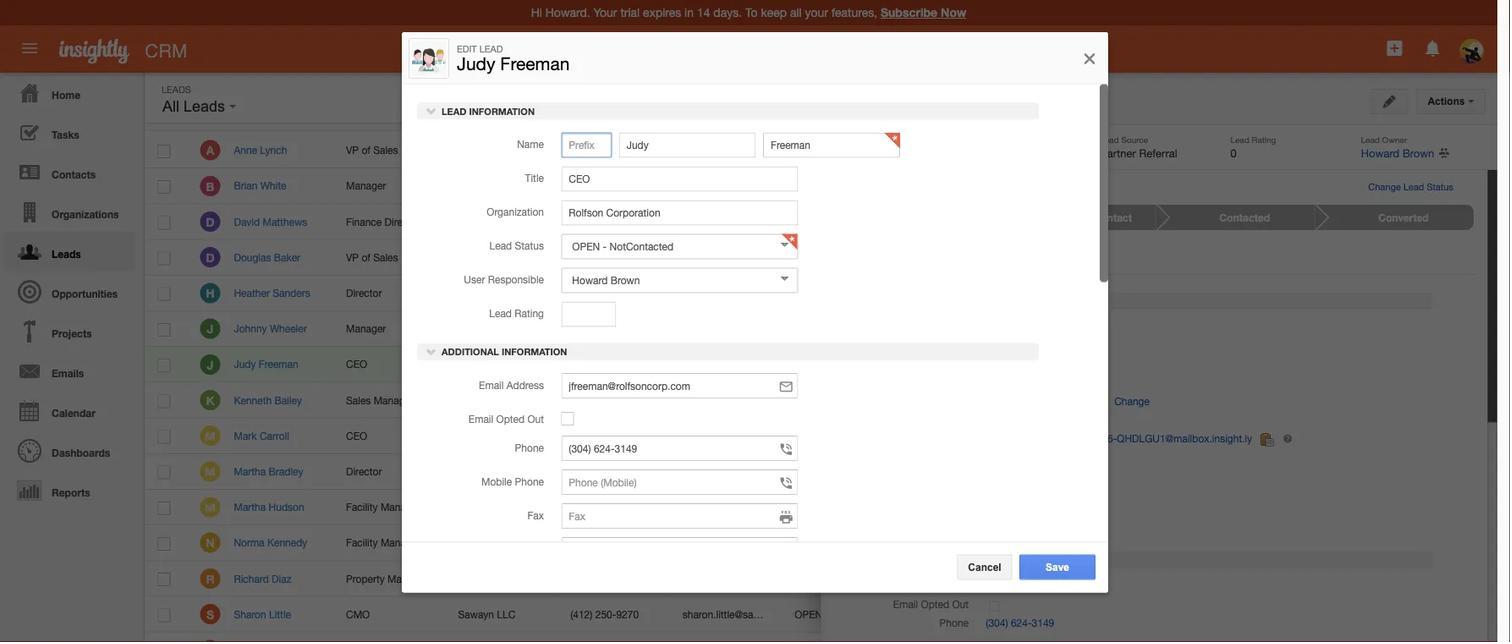 Task type: locate. For each thing, give the bounding box(es) containing it.
david
[[234, 216, 260, 228]]

- inside k row
[[838, 394, 842, 406]]

hsanders@trophygroup.com
[[683, 287, 811, 299]]

rolfson corporation cell
[[445, 347, 557, 383]]

(501)
[[571, 430, 593, 442]]

r row
[[145, 561, 1239, 597]]

m row up fax text box
[[145, 454, 1239, 490]]

projects link
[[4, 311, 135, 351]]

0 horizontal spatial opted
[[496, 413, 525, 425]]

m for mark carroll
[[205, 429, 216, 443]]

auer,
[[492, 180, 515, 192]]

7387
[[616, 501, 639, 513]]

open - notcontacted cell
[[782, 204, 896, 240], [782, 240, 896, 276], [782, 276, 896, 311], [782, 347, 896, 383], [782, 419, 896, 454], [782, 454, 896, 490], [782, 490, 896, 526], [782, 526, 896, 561], [782, 597, 896, 633]]

0 vertical spatial disqualified
[[845, 144, 898, 156]]

168-
[[596, 251, 616, 263]]

anne lynch link
[[234, 144, 296, 156]]

Email Address text field
[[561, 373, 798, 398]]

ceo for m
[[346, 430, 367, 442]]

16-nov-23 import link
[[1250, 267, 1346, 279]]

import up export leads link
[[1265, 198, 1294, 210]]

1 vertical spatial sons
[[514, 251, 537, 263]]

3 pm from the top
[[981, 537, 997, 549]]

1 vertical spatial out
[[952, 599, 969, 610]]

23 inside s row
[[945, 609, 956, 620]]

pm for a
[[981, 144, 997, 156]]

(501) 733-1738 cell
[[557, 419, 670, 454]]

swaniawski llc cell
[[445, 526, 557, 561]]

of up the finance
[[362, 144, 371, 156]]

1 vertical spatial of
[[362, 251, 371, 263]]

open - notcontacted inside h row
[[795, 287, 896, 299]]

3149 for (304) 624-3149 link
[[1032, 617, 1055, 629]]

0 vertical spatial additional information
[[439, 346, 567, 357]]

disqualified for k
[[845, 394, 898, 406]]

16-nov-23 1:35 pm inside a row
[[907, 144, 997, 156]]

1 vertical spatial opted
[[921, 599, 950, 610]]

r
[[206, 572, 215, 586]]

2 row from the top
[[145, 633, 1239, 642]]

0 vertical spatial rating
[[1252, 135, 1277, 144]]

ceo cell
[[333, 347, 445, 383], [333, 419, 445, 454]]

trophy group
[[458, 287, 520, 299]]

howard brown link inside k row
[[1055, 394, 1123, 406]]

(202)
[[571, 251, 593, 263]]

(407) 546-6906 cell
[[557, 383, 670, 419]]

0 vertical spatial 3149
[[616, 359, 639, 370]]

3 closed from the top
[[795, 394, 836, 406]]

vp of sales cell for a
[[333, 133, 445, 169]]

row group containing a
[[145, 133, 1239, 642]]

follow image inside b row
[[1167, 179, 1183, 195]]

import left /
[[1250, 173, 1287, 184]]

email opted out inside 'judy freeman' dialog
[[469, 413, 544, 425]]

(206) 645-7995 cell
[[557, 276, 670, 311]]

4 pm from the top
[[981, 573, 997, 585]]

3 16-nov-23 1:35 pm cell from the top
[[894, 526, 1042, 561]]

kbailey@toobinc.com
[[683, 394, 780, 406]]

follow image inside r row
[[1167, 572, 1183, 588]]

16-nov-23 1:35 pm inside j "row"
[[907, 359, 997, 370]]

director for m
[[346, 466, 382, 478]]

1 1:35 from the top
[[959, 144, 978, 156]]

open - notcontacted cell for dmatthews@ebertandsons.com
[[782, 204, 896, 240]]

j row up the kbailey@toobinc.com
[[145, 347, 1239, 383]]

lead inside edit lead judy freeman
[[480, 43, 503, 54]]

1 horizontal spatial opted
[[921, 599, 950, 610]]

nov- inside a row
[[922, 144, 945, 156]]

(304) 624-3149 inside cell
[[571, 359, 639, 370]]

2 d link from the top
[[200, 247, 220, 268]]

23 for n
[[945, 537, 956, 549]]

follow image for a
[[1167, 143, 1183, 159]]

1 vp of sales from the top
[[346, 144, 398, 156]]

0 vertical spatial sons
[[505, 216, 528, 228]]

rolfson corporation
[[458, 359, 550, 370]]

7995
[[616, 287, 639, 299]]

navigation containing home
[[0, 73, 135, 510]]

ceo cell up sales manager
[[333, 347, 445, 383]]

llc down fax on the bottom left
[[515, 537, 533, 549]]

organization down inc.
[[487, 206, 544, 218]]

vp of sales for d
[[346, 251, 398, 263]]

pm for s
[[981, 609, 997, 620]]

chevron down image
[[426, 105, 438, 116], [426, 345, 438, 357]]

(304) up (407)
[[571, 359, 593, 370]]

m link
[[200, 426, 220, 446], [200, 462, 220, 482], [200, 497, 220, 518]]

cell
[[894, 169, 1042, 204], [1197, 169, 1239, 204], [894, 204, 1042, 240], [894, 240, 1042, 276], [1197, 240, 1239, 276], [894, 276, 1042, 311], [670, 311, 782, 347], [782, 311, 894, 347], [894, 311, 1042, 347], [1197, 311, 1239, 347], [145, 347, 187, 383], [1197, 347, 1239, 383], [445, 383, 557, 419], [894, 383, 1042, 419], [1197, 383, 1239, 419], [894, 419, 1042, 454], [894, 454, 1042, 490], [1197, 454, 1239, 490], [445, 490, 557, 526], [894, 490, 1042, 526], [1197, 490, 1239, 526], [445, 561, 557, 597], [557, 561, 670, 597], [670, 561, 782, 597], [782, 561, 894, 597], [1197, 597, 1239, 633], [145, 633, 187, 642], [187, 633, 221, 642], [221, 633, 333, 642], [333, 633, 445, 642], [445, 633, 557, 642], [557, 633, 670, 642], [670, 633, 782, 642], [782, 633, 894, 642], [894, 633, 1042, 642], [1042, 633, 1154, 642], [1154, 633, 1197, 642]]

2 pm from the top
[[981, 359, 997, 370]]

1 vertical spatial vp of sales
[[346, 251, 398, 263]]

freeman inside row group
[[259, 359, 298, 370]]

shields & gigot cell
[[445, 454, 557, 490]]

2 vp of sales from the top
[[346, 251, 398, 263]]

None number field
[[561, 301, 616, 327]]

2 vertical spatial director
[[346, 466, 382, 478]]

(501) 733-1738
[[571, 430, 639, 442]]

ceo for j
[[346, 359, 367, 370]]

gottlieb, schultz and d'amore
[[458, 430, 596, 442]]

2 vertical spatial import
[[1316, 267, 1346, 279]]

j row up email address text field
[[145, 311, 1239, 347]]

0 horizontal spatial address
[[507, 379, 544, 391]]

2 d from the top
[[206, 251, 215, 265]]

johnny wheeler
[[234, 323, 307, 335]]

5 pm from the top
[[981, 609, 997, 620]]

16- inside a row
[[907, 144, 922, 156]]

5 open - notcontacted cell from the top
[[782, 419, 896, 454]]

close image
[[1082, 48, 1098, 69]]

(304) for (304) 624-3149 cell
[[571, 359, 593, 370]]

sons up responsible
[[514, 251, 537, 263]]

3 disqualified from the top
[[845, 394, 898, 406]]

closed for b
[[795, 180, 836, 192]]

howard for douglas.baker@durganandsons.com
[[1055, 251, 1091, 263]]

pm up ben.nelson1980-
[[981, 359, 997, 370]]

follow image inside k row
[[1167, 393, 1183, 409]]

closed - disqualified cell
[[782, 133, 898, 169], [782, 169, 898, 204], [782, 383, 898, 419]]

0 vertical spatial m
[[205, 429, 216, 443]]

1 vertical spatial (304) 624-3149
[[986, 617, 1055, 629]]

23 for j
[[945, 359, 956, 370]]

notcontacted for nkennedy@swaniawskillc.com
[[832, 537, 896, 549]]

jfreeman@rolfsoncorp.com down save on the bottom
[[986, 580, 1108, 592]]

disqualified inside k row
[[845, 394, 898, 406]]

1 vertical spatial 624-
[[1011, 617, 1032, 629]]

0 vertical spatial 624-
[[596, 359, 616, 370]]

and inside "cell"
[[536, 430, 553, 442]]

lead up partner
[[1101, 135, 1119, 144]]

sales manager
[[346, 394, 414, 406]]

1 d row from the top
[[145, 204, 1239, 240]]

23 inside a row
[[945, 144, 956, 156]]

(937) 360-8462
[[571, 323, 639, 335]]

sons inside durgan and sons cell
[[514, 251, 537, 263]]

1738
[[616, 430, 639, 442]]

open for mbradley@shieldsgigot.com
[[795, 466, 823, 478]]

swaniawski llc
[[458, 537, 533, 549]]

14 howard brown from the top
[[1055, 609, 1123, 620]]

2 j from the top
[[207, 358, 214, 372]]

lead right leads
[[1362, 135, 1380, 144]]

2 vertical spatial information
[[924, 555, 990, 566]]

624- down jfreeman@rolfsoncorp.com link
[[1011, 617, 1032, 629]]

rating
[[1252, 135, 1277, 144], [515, 307, 544, 319]]

pm down search this list... text field
[[981, 144, 997, 156]]

lead left created on the right of the page
[[906, 109, 930, 121]]

director right the finance
[[385, 216, 421, 228]]

ceo down sales manager
[[346, 430, 367, 442]]

1 closed - disqualified from the top
[[795, 144, 898, 156]]

None checkbox
[[157, 108, 170, 121], [158, 180, 170, 194], [158, 252, 170, 265], [158, 359, 170, 372], [561, 412, 574, 425], [158, 430, 170, 444], [158, 502, 170, 515], [158, 573, 170, 587], [157, 108, 170, 121], [158, 180, 170, 194], [158, 252, 170, 265], [158, 359, 170, 372], [561, 412, 574, 425], [158, 430, 170, 444], [158, 502, 170, 515], [158, 573, 170, 587]]

brown inside h row
[[1094, 287, 1123, 299]]

manager cell up sales manager cell
[[333, 311, 445, 347]]

1 vertical spatial contacted
[[1220, 212, 1270, 223]]

contacts link
[[4, 152, 135, 192]]

notcontacted for hsanders@trophygroup.com
[[832, 287, 896, 299]]

6279
[[616, 216, 639, 228]]

1:35 inside the n row
[[959, 537, 978, 549]]

open for dmatthews@ebertandsons.com
[[795, 216, 823, 228]]

1 horizontal spatial additional information
[[862, 555, 990, 566]]

m left mark
[[205, 429, 216, 443]]

row group
[[145, 133, 1239, 642]]

16-nov-23 1:35 pm inside s row
[[907, 609, 997, 620]]

facility inside m row
[[346, 501, 378, 513]]

status down lead image
[[861, 135, 885, 144]]

contacted down import leads link
[[1220, 212, 1270, 223]]

email address down cancel
[[904, 580, 969, 592]]

1 manager cell from the top
[[333, 169, 445, 204]]

lead down ebert and sons
[[490, 240, 512, 251]]

brown for dmatthews@ebertandsons.com
[[1094, 216, 1123, 228]]

2 facility from the top
[[346, 537, 378, 549]]

lead right new
[[1403, 91, 1427, 103]]

- for douglas.baker@durganandsons.com
[[826, 251, 830, 263]]

pm down cancel 'button'
[[981, 609, 997, 620]]

(304) 624-3149 for (304) 624-3149 link
[[986, 617, 1055, 629]]

1 vertical spatial sales
[[373, 251, 398, 263]]

leads up the export leads
[[1297, 198, 1325, 210]]

howe-blanda llc cell
[[445, 133, 557, 169]]

closed inside k row
[[795, 394, 836, 406]]

vp of sales cell for d
[[333, 240, 445, 276]]

director cell down sales manager cell
[[333, 454, 445, 490]]

open - notcontacted
[[795, 216, 896, 228], [795, 251, 896, 263], [795, 287, 896, 299], [795, 359, 896, 370], [995, 396, 1101, 408], [795, 430, 896, 442], [795, 466, 896, 478], [795, 501, 896, 513], [795, 537, 896, 549]]

3149 inside cell
[[616, 359, 639, 370]]

2 vertical spatial m
[[205, 501, 216, 515]]

1 vertical spatial rating
[[515, 307, 544, 319]]

email address up first name text field
[[682, 109, 751, 121]]

1 horizontal spatial owner
[[1383, 135, 1408, 144]]

0 vertical spatial manager cell
[[333, 169, 445, 204]]

2 vertical spatial closed
[[795, 394, 836, 406]]

closed - disqualified for a
[[795, 144, 898, 156]]

(407)
[[571, 394, 593, 406]]

8 howard brown from the top
[[1055, 394, 1123, 406]]

closed inside a row
[[795, 144, 836, 156]]

23 for r
[[945, 573, 956, 585]]

2 m row from the top
[[145, 454, 1239, 490]]

howard for mhudson@andersoninc.com
[[1055, 501, 1091, 513]]

notcontacted for jfreeman@rolfsoncorp.com
[[832, 359, 896, 370]]

0 horizontal spatial owner
[[1081, 109, 1113, 121]]

0 vertical spatial change
[[1369, 182, 1401, 193]]

closed right the kbailey@toobinc.com
[[795, 394, 836, 406]]

5 howard brown from the top
[[1055, 287, 1123, 299]]

mcarroll@gsd.com cell
[[670, 419, 782, 454]]

0 vertical spatial sales
[[373, 144, 398, 156]]

3149 down jfreeman@rolfsoncorp.com link
[[1032, 617, 1055, 629]]

10 howard brown from the top
[[1055, 466, 1123, 478]]

howard brown link inside h row
[[1055, 287, 1123, 299]]

1 vertical spatial phone field image
[[779, 475, 794, 491]]

3149
[[616, 359, 639, 370], [1032, 617, 1055, 629]]

1 vertical spatial email address
[[479, 379, 544, 391]]

2 ceo cell from the top
[[333, 419, 445, 454]]

m link up n link
[[200, 497, 220, 518]]

judy freeman dialog
[[402, 32, 1109, 642]]

ceo up sales manager
[[346, 359, 367, 370]]

(304) down cancel 'button'
[[986, 617, 1008, 629]]

converted link
[[1317, 205, 1474, 230]]

1 vertical spatial llc
[[515, 537, 533, 549]]

owner
[[1081, 109, 1113, 121], [1383, 135, 1408, 144]]

1 vertical spatial lead status
[[490, 240, 544, 251]]

contacted inside lead status not contacted
[[861, 146, 916, 160]]

email opted out up schultz
[[469, 413, 544, 425]]

change
[[1369, 182, 1401, 193], [1115, 396, 1150, 408]]

nov- for j
[[922, 359, 945, 370]]

lead left tags
[[1250, 289, 1275, 300]]

0 vertical spatial vp
[[346, 144, 359, 156]]

contacted right not
[[861, 146, 916, 160]]

follow image for m
[[1167, 464, 1183, 481]]

2 m from the top
[[205, 465, 216, 479]]

0 vertical spatial chevron down image
[[426, 105, 438, 116]]

11 howard brown from the top
[[1055, 501, 1123, 513]]

notcontacted for mcarroll@gsd.com
[[832, 430, 896, 442]]

leads up all
[[162, 84, 191, 95]]

cmo cell
[[333, 597, 445, 633]]

email opted out down cancel 'button'
[[894, 599, 969, 610]]

1 horizontal spatial (304) 624-3149
[[986, 617, 1055, 629]]

email address down rolfson corporation at the bottom of the page
[[479, 379, 544, 391]]

2 director cell from the top
[[333, 454, 445, 490]]

j link for judy freeman
[[200, 354, 220, 375]]

1 j from the top
[[207, 322, 214, 336]]

nov- for r
[[922, 573, 945, 585]]

created
[[933, 109, 971, 121]]

navigation
[[0, 73, 135, 510]]

2 vertical spatial address
[[932, 580, 969, 592]]

subscribe
[[881, 6, 938, 19]]

open - notcontacted for dmatthews@ebertandsons.com
[[795, 216, 896, 228]]

of
[[362, 144, 371, 156], [362, 251, 371, 263]]

1 d from the top
[[206, 215, 215, 229]]

2 manager cell from the top
[[333, 311, 445, 347]]

martha bradley link
[[234, 466, 312, 478]]

ceo up ben.nelson1980-
[[986, 359, 1007, 370]]

1 vertical spatial j link
[[200, 354, 220, 375]]

1 vertical spatial judy freeman
[[986, 340, 1051, 352]]

address inside 'judy freeman' dialog
[[507, 379, 544, 391]]

pm up (304) 624-3149 link
[[981, 573, 997, 585]]

and left 'farrell'
[[540, 323, 557, 335]]

2 vertical spatial llc
[[497, 609, 516, 620]]

open - notcontacted for hsanders@trophygroup.com
[[795, 287, 896, 299]]

change up ben.nelson1980-l70998046-qhdlgu1@mailbox.insight.ly link
[[1115, 396, 1150, 408]]

(202) 168-3484
[[571, 251, 639, 263]]

1 disqualified from the top
[[845, 144, 898, 156]]

0 vertical spatial facility manager
[[346, 501, 421, 513]]

howard brown inside a row
[[1055, 144, 1123, 156]]

a link
[[200, 140, 220, 160]]

h row
[[145, 276, 1239, 311]]

1 vertical spatial name
[[517, 138, 544, 150]]

export right /
[[1295, 173, 1333, 184]]

(407) 546-6906
[[571, 394, 639, 406]]

2 chevron down image from the top
[[426, 345, 438, 357]]

b row
[[145, 169, 1239, 204]]

1 m row from the top
[[145, 419, 1239, 454]]

1 horizontal spatial jfreeman@rolfsoncorp.com
[[986, 580, 1108, 592]]

1:35 for j
[[959, 359, 978, 370]]

1 horizontal spatial lead status
[[794, 109, 852, 121]]

open for nkennedy@swaniawskillc.com
[[795, 537, 823, 549]]

lead up converted
[[1404, 182, 1425, 193]]

full
[[234, 109, 251, 121]]

16- inside the n row
[[907, 537, 922, 549]]

ceo cell down sales manager
[[333, 419, 445, 454]]

(937)
[[571, 323, 593, 335]]

user responsible
[[464, 273, 544, 285]]

smartmerge
[[1250, 128, 1317, 139]]

sales inside a row
[[373, 144, 398, 156]]

2 vp of sales cell from the top
[[333, 240, 445, 276]]

2 16-nov-23 1:35 pm from the top
[[907, 359, 997, 370]]

right click to copy email address image
[[1261, 433, 1275, 447]]

1 vertical spatial import
[[1265, 198, 1294, 210]]

1 open - notcontacted cell from the top
[[782, 204, 896, 240]]

d for david matthews
[[206, 215, 215, 229]]

address up 'anne.lynch@howeblanda.com' cell
[[712, 109, 751, 121]]

opportunities
[[52, 288, 118, 300]]

4 1:35 from the top
[[959, 573, 978, 585]]

1 director cell from the top
[[333, 276, 445, 311]]

7 open - notcontacted cell from the top
[[782, 490, 896, 526]]

follow image for mcarroll@gsd.com
[[1167, 429, 1183, 445]]

1 facility manager from the top
[[346, 501, 421, 513]]

closed - disqualified for k
[[795, 394, 898, 406]]

facility manager inside the n row
[[346, 537, 421, 549]]

2 facility manager cell from the top
[[333, 526, 445, 561]]

facility manager
[[346, 501, 421, 513], [346, 537, 421, 549]]

First Name text field
[[619, 132, 756, 157]]

closed left not
[[795, 144, 836, 156]]

j row
[[145, 311, 1239, 347], [145, 347, 1239, 383]]

8 open - notcontacted cell from the top
[[782, 526, 896, 561]]

follow image inside the n row
[[1167, 536, 1183, 552]]

2 follow image from the top
[[1167, 250, 1183, 266]]

phone field image up phone field icon
[[779, 475, 794, 491]]

1 chevron down image from the top
[[426, 105, 438, 116]]

16-nov-23 1:35 pm inside the n row
[[907, 537, 997, 549]]

3860
[[616, 144, 639, 156]]

2 closed - disqualified cell from the top
[[782, 169, 898, 204]]

closed inside b row
[[795, 180, 836, 192]]

16- inside r row
[[907, 573, 922, 585]]

phone down cancel 'button'
[[940, 617, 969, 629]]

durgan and sons
[[458, 251, 537, 263]]

howard brown link inside b row
[[1055, 180, 1123, 192]]

brown inside a row
[[1094, 144, 1123, 156]]

2 martha from the top
[[234, 501, 266, 513]]

follow image for nkennedy@swaniawskillc.com
[[1167, 536, 1183, 552]]

Phone text field
[[561, 436, 798, 461]]

pm inside the n row
[[981, 537, 997, 549]]

address down corporation
[[507, 379, 544, 391]]

3 open - notcontacted cell from the top
[[782, 276, 896, 311]]

0 vertical spatial of
[[362, 144, 371, 156]]

None checkbox
[[158, 145, 170, 158], [158, 216, 170, 230], [158, 287, 170, 301], [158, 323, 170, 337], [158, 395, 170, 408], [158, 466, 170, 480], [158, 537, 170, 551], [158, 609, 170, 622], [158, 145, 170, 158], [158, 216, 170, 230], [158, 287, 170, 301], [158, 323, 170, 337], [158, 395, 170, 408], [158, 466, 170, 480], [158, 537, 170, 551], [158, 609, 170, 622]]

- for nkennedy@swaniawskillc.com
[[826, 537, 830, 549]]

import down the export leads
[[1316, 267, 1346, 279]]

1 m link from the top
[[200, 426, 220, 446]]

d link
[[200, 212, 220, 232], [200, 247, 220, 268]]

facility manager cell
[[333, 490, 445, 526], [333, 526, 445, 561]]

howard brown link for anne.lynch@howeblanda.com
[[1055, 144, 1123, 156]]

1 vertical spatial email opted out
[[894, 599, 969, 610]]

1 of from the top
[[362, 144, 371, 156]]

4 follow image from the top
[[1167, 429, 1183, 445]]

howard brown for bwhite@boganinc.com
[[1055, 180, 1123, 192]]

jfreeman@rolfsoncorp.com cell
[[670, 347, 804, 383]]

ebert and sons
[[458, 216, 528, 228]]

email address inside 'judy freeman' dialog
[[479, 379, 544, 391]]

16-nov-23 1:35 pm cell for s
[[894, 597, 1042, 633]]

3149 down 8462
[[616, 359, 639, 370]]

2 facility manager from the top
[[346, 537, 421, 549]]

m row
[[145, 419, 1239, 454], [145, 454, 1239, 490], [145, 490, 1239, 526]]

1 horizontal spatial change
[[1369, 182, 1401, 193]]

nov- inside s row
[[922, 609, 945, 620]]

1 facility manager cell from the top
[[333, 490, 445, 526]]

pm inside s row
[[981, 609, 997, 620]]

2 vertical spatial sales
[[346, 394, 371, 406]]

facility
[[346, 501, 378, 513], [346, 537, 378, 549]]

bogan-auer, inc.
[[458, 180, 534, 192]]

0 vertical spatial contacted
[[861, 146, 916, 160]]

freeman
[[500, 53, 570, 74], [925, 94, 995, 115], [1011, 340, 1051, 352], [259, 359, 298, 370]]

trophy group cell
[[445, 276, 557, 311]]

2 closed from the top
[[795, 180, 836, 192]]

2 disqualified from the top
[[845, 180, 898, 192]]

freeman inside edit lead judy freeman
[[500, 53, 570, 74]]

d down b
[[206, 215, 215, 229]]

vp of sales cell up finance director
[[333, 133, 445, 169]]

1:35 inside j "row"
[[959, 359, 978, 370]]

0 vertical spatial email opted out
[[469, 413, 544, 425]]

row up first name text field
[[145, 99, 1238, 131]]

vp of sales inside a row
[[346, 144, 398, 156]]

0 vertical spatial information
[[469, 105, 535, 116]]

mbradley@shieldsgigot.com cell
[[670, 454, 811, 490]]

2 1:35 from the top
[[959, 359, 978, 370]]

lead status inside 'judy freeman' dialog
[[490, 240, 544, 251]]

facility manager inside m row
[[346, 501, 421, 513]]

j for johnny wheeler
[[207, 322, 214, 336]]

notifications image
[[1423, 38, 1443, 58]]

open - notcontacted for mhudson@andersoninc.com
[[795, 501, 896, 513]]

(570) 412-6279 cell
[[557, 204, 670, 240]]

1 vertical spatial change
[[1115, 396, 1150, 408]]

m left martha bradley
[[205, 465, 216, 479]]

owner inside lead owner howard brown
[[1383, 135, 1408, 144]]

notcontacted for dmatthews@ebertandsons.com
[[832, 216, 896, 228]]

howard brown link for bwhite@boganinc.com
[[1055, 180, 1123, 192]]

1 vertical spatial organization
[[487, 206, 544, 218]]

martha for martha hudson
[[234, 501, 266, 513]]

calendar
[[52, 407, 95, 419]]

(775) 616-7387 cell
[[557, 490, 670, 526]]

m row up phone (mobile) text field
[[145, 419, 1239, 454]]

12 howard brown from the top
[[1055, 537, 1123, 549]]

m link left martha bradley
[[200, 462, 220, 482]]

3 1:35 from the top
[[959, 537, 978, 549]]

j link up k link
[[200, 354, 220, 375]]

vp of sales cell
[[333, 133, 445, 169], [333, 240, 445, 276]]

open - notcontacted for mcarroll@gsd.com
[[795, 430, 896, 442]]

2 j link from the top
[[200, 354, 220, 375]]

624- for (304) 624-3149 link
[[1011, 617, 1032, 629]]

0 vertical spatial (304) 624-3149
[[571, 359, 639, 370]]

16-nov-23 1:35 pm for j
[[907, 359, 997, 370]]

opted for open
[[921, 599, 950, 610]]

1 facility from the top
[[346, 501, 378, 513]]

6 open - notcontacted cell from the top
[[782, 454, 896, 490]]

2 m link from the top
[[200, 462, 220, 482]]

out up the gottlieb, schultz and d'amore
[[528, 413, 544, 425]]

9 open - notcontacted cell from the top
[[782, 597, 896, 633]]

sharon.little@sawayn.com
[[683, 609, 800, 620]]

3 closed - disqualified from the top
[[795, 394, 898, 406]]

2 horizontal spatial name
[[942, 340, 969, 352]]

1:35 for a
[[959, 144, 978, 156]]

4 open - notcontacted cell from the top
[[782, 347, 896, 383]]

howard inside b row
[[1055, 180, 1091, 192]]

brian white
[[234, 180, 286, 192]]

lead image
[[837, 82, 871, 116]]

1 vp of sales cell from the top
[[333, 133, 445, 169]]

director cell
[[333, 276, 445, 311], [333, 454, 445, 490]]

0 vertical spatial name
[[254, 109, 282, 121]]

1:35 inside a row
[[959, 144, 978, 156]]

howe-
[[458, 144, 489, 156]]

1 vertical spatial chevron down image
[[426, 345, 438, 357]]

2 phone field image from the top
[[779, 475, 794, 491]]

- inside b row
[[838, 180, 842, 192]]

howard brown inside s row
[[1055, 609, 1123, 620]]

mhudson@andersoninc.com cell
[[670, 490, 812, 526]]

1 vertical spatial vp
[[346, 251, 359, 263]]

status inside 'judy freeman' dialog
[[515, 240, 544, 251]]

3 howard brown from the top
[[1055, 216, 1123, 228]]

howard brown link for hsanders@trophygroup.com
[[1055, 287, 1123, 299]]

hsanders@trophygroup.com cell
[[670, 276, 811, 311]]

0 vertical spatial m link
[[200, 426, 220, 446]]

follow image
[[1167, 179, 1183, 195], [1167, 250, 1183, 266], [1167, 322, 1183, 338], [1167, 429, 1183, 445], [1167, 500, 1183, 516], [1167, 536, 1183, 552], [1167, 607, 1183, 623]]

2 16-nov-23 1:35 pm cell from the top
[[894, 347, 1042, 383]]

sons down inc.
[[505, 216, 528, 228]]

open inside s row
[[795, 609, 823, 620]]

out inside 'judy freeman' dialog
[[528, 413, 544, 425]]

5 16-nov-23 1:35 pm from the top
[[907, 609, 997, 620]]

closed for k
[[795, 394, 836, 406]]

(412) 250-9270 cell
[[557, 597, 670, 633]]

sons inside ebert and sons cell
[[505, 216, 528, 228]]

chevron down image for email address
[[426, 345, 438, 357]]

nov-
[[922, 144, 945, 156], [1280, 267, 1302, 279], [922, 359, 945, 370], [922, 537, 945, 549], [922, 573, 945, 585], [922, 609, 945, 620]]

phone field image
[[779, 441, 794, 458], [779, 475, 794, 491]]

1 row from the top
[[145, 99, 1238, 131]]

rogahn, gleason and farrell cell
[[445, 311, 587, 347]]

0 horizontal spatial lead status
[[490, 240, 544, 251]]

- for mcarroll@gsd.com
[[826, 430, 830, 442]]

vp down the finance
[[346, 251, 359, 263]]

open - notcontacted cell for douglas.baker@durganandsons.com
[[782, 240, 896, 276]]

vp for d
[[346, 251, 359, 263]]

4 16-nov-23 1:35 pm cell from the top
[[894, 561, 1042, 597]]

2 open - notcontacted cell from the top
[[782, 240, 896, 276]]

1 vertical spatial information
[[502, 346, 567, 357]]

1 ceo cell from the top
[[333, 347, 445, 383]]

(304) 624-3149 down jfreeman@rolfsoncorp.com link
[[986, 617, 1055, 629]]

1:35
[[959, 144, 978, 156], [959, 359, 978, 370], [959, 537, 978, 549], [959, 573, 978, 585], [959, 609, 978, 620]]

d link down b
[[200, 212, 220, 232]]

facility manager cell for m
[[333, 490, 445, 526]]

howard inside k row
[[1055, 394, 1091, 406]]

(775) 616-7387
[[571, 501, 639, 513]]

address down cancel
[[932, 580, 969, 592]]

howard brown inside h row
[[1055, 287, 1123, 299]]

Organization text field
[[561, 200, 798, 225]]

howard brown link inside r row
[[1055, 573, 1123, 585]]

1 vp from the top
[[346, 144, 359, 156]]

(928) 565468
[[571, 466, 629, 478]]

1 j link from the top
[[200, 319, 220, 339]]

7 follow image from the top
[[1167, 607, 1183, 623]]

2 closed - disqualified from the top
[[795, 180, 898, 192]]

16-nov-23 1:35 pm inside r row
[[907, 573, 997, 585]]

1 pm from the top
[[981, 144, 997, 156]]

out down cancel 'button'
[[952, 599, 969, 610]]

opted inside 'judy freeman' dialog
[[496, 413, 525, 425]]

0 vertical spatial (304)
[[571, 359, 593, 370]]

1 m from the top
[[205, 429, 216, 443]]

organization up howe-blanda llc
[[458, 109, 519, 121]]

1 vertical spatial 3149
[[1032, 617, 1055, 629]]

(304) 624-3149
[[571, 359, 639, 370], [986, 617, 1055, 629]]

n
[[206, 536, 215, 550]]

opted
[[496, 413, 525, 425], [921, 599, 950, 610]]

calendar link
[[4, 391, 135, 431]]

howe-blanda llc
[[458, 144, 542, 156]]

2 of from the top
[[362, 251, 371, 263]]

swaniawski
[[458, 537, 512, 549]]

matthews
[[263, 216, 307, 228]]

0 vertical spatial title
[[525, 172, 544, 184]]

open - notcontacted for nkennedy@swaniawskillc.com
[[795, 537, 896, 549]]

0 vertical spatial import
[[1250, 173, 1287, 184]]

6 follow image from the top
[[1167, 536, 1183, 552]]

howard for jfreeman@rolfsoncorp.com
[[1055, 359, 1091, 370]]

d row
[[145, 204, 1239, 240], [145, 240, 1239, 276]]

0 vertical spatial ceo cell
[[333, 347, 445, 383]]

3 16-nov-23 1:35 pm from the top
[[907, 537, 997, 549]]

change link
[[1110, 393, 1150, 410]]

(304) inside (304) 624-3149 cell
[[571, 359, 593, 370]]

jfreeman@rolfsoncorp.com
[[683, 359, 804, 370], [986, 580, 1108, 592]]

1 vertical spatial title
[[950, 359, 969, 370]]

2 howard brown from the top
[[1055, 180, 1123, 192]]

row down sharon.little@sawayn.com
[[145, 633, 1239, 642]]

0 vertical spatial address
[[712, 109, 751, 121]]

sales right bailey
[[346, 394, 371, 406]]

of inside d "row"
[[362, 251, 371, 263]]

howard brown inside k row
[[1055, 394, 1123, 406]]

1 vertical spatial owner
[[1383, 135, 1408, 144]]

4 howard brown from the top
[[1055, 251, 1123, 263]]

vp up the finance
[[346, 144, 359, 156]]

owner down new
[[1383, 135, 1408, 144]]

manager inside 'cell'
[[388, 573, 428, 585]]

1 vertical spatial additional
[[864, 555, 921, 566]]

j for judy freeman
[[207, 358, 214, 372]]

vp inside a row
[[346, 144, 359, 156]]

- for hsanders@trophygroup.com
[[826, 287, 830, 299]]

0 horizontal spatial (304)
[[571, 359, 593, 370]]

howard inside lead owner howard brown
[[1362, 146, 1400, 160]]

23 inside r row
[[945, 573, 956, 585]]

lead right record permissions image
[[1054, 109, 1078, 121]]

0 vertical spatial d link
[[200, 212, 220, 232]]

import leads link
[[1250, 198, 1325, 210]]

disqualified inside a row
[[845, 144, 898, 156]]

jfreeman@rolfsoncorp.com inside 'cell'
[[683, 359, 804, 370]]

sales manager cell
[[333, 383, 445, 419]]

llc right sawayn
[[497, 609, 516, 620]]

sawayn llc cell
[[445, 597, 557, 633]]

of down the finance
[[362, 251, 371, 263]]

lead status up last name text box
[[794, 109, 852, 121]]

Search all data.... text field
[[608, 35, 941, 66]]

0 vertical spatial out
[[528, 413, 544, 425]]

16-nov-23 1:35 pm cell
[[894, 133, 1042, 169], [894, 347, 1042, 383], [894, 526, 1042, 561], [894, 561, 1042, 597], [894, 597, 1042, 633]]

edit lead judy freeman
[[457, 43, 570, 74]]

notcontacted for mhudson@andersoninc.com
[[832, 501, 896, 513]]

16- for r
[[907, 573, 922, 585]]

follow image for r
[[1167, 572, 1183, 588]]

3 closed - disqualified cell from the top
[[782, 383, 898, 419]]

1 vertical spatial d link
[[200, 247, 220, 268]]

brown inside k row
[[1094, 394, 1123, 406]]

1 vertical spatial (304)
[[986, 617, 1008, 629]]

j up k link
[[207, 358, 214, 372]]

0 horizontal spatial rating
[[515, 307, 544, 319]]

0 horizontal spatial name
[[254, 109, 282, 121]]

notcontacted inside h row
[[832, 287, 896, 299]]

0 vertical spatial closed - disqualified
[[795, 144, 898, 156]]

and up user responsible
[[494, 251, 511, 263]]

2 vp from the top
[[346, 251, 359, 263]]

5 follow image from the top
[[1167, 500, 1183, 516]]

title inside 'judy freeman' dialog
[[525, 172, 544, 184]]

1 vertical spatial martha
[[234, 501, 266, 513]]

closed down last name text box
[[795, 180, 836, 192]]

d row down title text field
[[145, 204, 1239, 240]]

gigot
[[504, 466, 528, 478]]

0 horizontal spatial 3149
[[616, 359, 639, 370]]

4 16-nov-23 1:35 pm from the top
[[907, 573, 997, 585]]

2 d row from the top
[[145, 240, 1239, 276]]

export
[[1295, 173, 1333, 184], [1265, 222, 1295, 234]]

0 horizontal spatial jfreeman@rolfsoncorp.com
[[683, 359, 804, 370]]

0 vertical spatial owner
[[1081, 109, 1113, 121]]

attempted
[[1040, 212, 1091, 223]]

sales inside d "row"
[[373, 251, 398, 263]]

- for anne.lynch@howeblanda.com
[[838, 144, 842, 156]]

and right schultz
[[536, 430, 553, 442]]

vp of sales down the finance
[[346, 251, 398, 263]]

Search this list... text field
[[930, 85, 1121, 110]]

inc.
[[518, 180, 534, 192]]

(412) 250-9270
[[571, 609, 639, 620]]

(304) 624-3149 link
[[986, 617, 1055, 629]]

open for mcarroll@gsd.com
[[795, 430, 823, 442]]

(406) 653-3860
[[571, 144, 639, 156]]

and
[[485, 216, 503, 228], [494, 251, 511, 263], [540, 323, 557, 335], [536, 430, 553, 442]]

16- for n
[[907, 537, 922, 549]]

1 closed - disqualified cell from the top
[[782, 133, 898, 169]]

record permissions image
[[1021, 94, 1036, 115]]

1 vertical spatial director
[[346, 287, 382, 299]]

martha down mark
[[234, 466, 266, 478]]

new
[[1379, 91, 1400, 103]]

0 horizontal spatial additional
[[442, 346, 499, 357]]

howard brown for dmatthews@ebertandsons.com
[[1055, 216, 1123, 228]]

manager inside cell
[[374, 394, 414, 406]]

director inside h row
[[346, 287, 382, 299]]

13 howard brown from the top
[[1055, 573, 1123, 585]]

llc right blanda at the left of the page
[[523, 144, 542, 156]]

manager cell
[[333, 169, 445, 204], [333, 311, 445, 347]]

open - notcontacted inside the n row
[[795, 537, 896, 549]]

opted for user
[[496, 413, 525, 425]]

responsible
[[488, 273, 544, 285]]

howard brown for anne.lynch@howeblanda.com
[[1055, 144, 1123, 156]]

follow image for j
[[1167, 357, 1183, 373]]

owner up partner
[[1081, 109, 1113, 121]]

2 vertical spatial email address
[[904, 580, 969, 592]]

chevron down image left 'lead information'
[[426, 105, 438, 116]]

facility inside the n row
[[346, 537, 378, 549]]

row
[[145, 99, 1238, 131], [145, 633, 1239, 642]]

brown inside the n row
[[1094, 537, 1123, 549]]

- for kbailey@toobinc.com
[[838, 394, 842, 406]]

1 d link from the top
[[200, 212, 220, 232]]

1 horizontal spatial export
[[1295, 173, 1333, 184]]

16-nov-23 1:35 pm for s
[[907, 609, 997, 620]]

2 vertical spatial closed - disqualified
[[795, 394, 898, 406]]

1 vertical spatial row
[[145, 633, 1239, 642]]

leads up 'opportunities' link
[[52, 248, 81, 260]]

0 horizontal spatial email address
[[479, 379, 544, 391]]

pm inside a row
[[981, 144, 997, 156]]

1 martha from the top
[[234, 466, 266, 478]]

2 horizontal spatial address
[[932, 580, 969, 592]]

- inside the n row
[[826, 537, 830, 549]]

546-
[[596, 394, 616, 406]]

nov- inside the n row
[[922, 537, 945, 549]]

director down sales manager
[[346, 466, 382, 478]]

leads link
[[4, 232, 135, 272]]

1 howard brown from the top
[[1055, 144, 1123, 156]]

follow image for d
[[1167, 215, 1183, 231]]

250-
[[596, 609, 616, 620]]

0 horizontal spatial title
[[525, 172, 544, 184]]

vp of sales up the finance
[[346, 144, 398, 156]]

follow image
[[1000, 96, 1016, 113], [1167, 143, 1183, 159], [1167, 215, 1183, 231], [1167, 286, 1183, 302], [1167, 357, 1183, 373], [1167, 393, 1183, 409], [1167, 464, 1183, 481], [1167, 572, 1183, 588]]



Task type: describe. For each thing, give the bounding box(es) containing it.
360-
[[596, 323, 616, 335]]

(202) 168-3484 cell
[[557, 240, 670, 276]]

leads
[[1320, 128, 1351, 139]]

lead inside lead rating 0
[[1231, 135, 1250, 144]]

open for hsanders@trophygroup.com
[[795, 287, 823, 299]]

phone field image
[[779, 508, 794, 525]]

brown for nkennedy@swaniawskillc.com
[[1094, 537, 1123, 549]]

of for a
[[362, 144, 371, 156]]

(281)
[[571, 537, 593, 549]]

open - notcontacted cell for jfreeman@rolfsoncorp.com
[[782, 347, 896, 383]]

0 vertical spatial lead status
[[794, 109, 852, 121]]

jfreeman@rolfsoncorp.com for jfreeman@rolfsoncorp.com 'cell' on the bottom
[[683, 359, 804, 370]]

notcontacted for douglas.baker@durganandsons.com
[[832, 251, 896, 263]]

new lead
[[1379, 91, 1427, 103]]

closed - disqualified cell for k
[[782, 383, 898, 419]]

opportunities link
[[4, 272, 135, 311]]

a
[[206, 144, 214, 157]]

ben.nelson1980-
[[986, 433, 1063, 445]]

1 horizontal spatial email address
[[682, 109, 751, 121]]

source
[[1122, 135, 1148, 144]]

organizations link
[[4, 192, 135, 232]]

16-nov-23 1:35 pm cell for a
[[894, 133, 1042, 169]]

0 vertical spatial organization
[[458, 109, 519, 121]]

director inside d "row"
[[385, 216, 421, 228]]

norma
[[234, 537, 265, 549]]

lead inside lead owner howard brown
[[1362, 135, 1380, 144]]

m link for martha hudson
[[200, 497, 220, 518]]

corporation
[[496, 359, 550, 370]]

m link for martha bradley
[[200, 462, 220, 482]]

s
[[206, 608, 214, 622]]

tasks
[[52, 129, 79, 140]]

d link for douglas baker
[[200, 247, 220, 268]]

howard brown link for mcarroll@gsd.com
[[1055, 430, 1123, 442]]

a row
[[145, 133, 1239, 169]]

16- for j
[[907, 359, 922, 370]]

ebert
[[458, 216, 483, 228]]

Fax text field
[[561, 503, 798, 529]]

lead down group
[[489, 307, 512, 319]]

open - notcontacted cell for hsanders@trophygroup.com
[[782, 276, 896, 311]]

howard brown link inside s row
[[1055, 609, 1123, 620]]

leads all leads
[[162, 84, 229, 115]]

address for name
[[932, 580, 969, 592]]

brown for kbailey@toobinc.com
[[1094, 394, 1123, 406]]

open for mhudson@andersoninc.com
[[795, 501, 823, 513]]

notcontacted for mbradley@shieldsgigot.com
[[832, 466, 896, 478]]

smartmerge leads
[[1250, 128, 1351, 139]]

0 vertical spatial judy freeman
[[882, 94, 995, 115]]

vp of sales for a
[[346, 144, 398, 156]]

tags
[[1277, 289, 1302, 300]]

624- for (304) 624-3149 cell
[[596, 359, 616, 370]]

email address for name
[[904, 580, 969, 592]]

1:35 for s
[[959, 609, 978, 620]]

ebert and sons cell
[[445, 204, 557, 240]]

lead inside the lead source partner referral
[[1101, 135, 1119, 144]]

and right 'ebert'
[[485, 216, 503, 228]]

n link
[[200, 533, 220, 553]]

howard inside s row
[[1055, 609, 1091, 620]]

brown for mcarroll@gsd.com
[[1094, 430, 1123, 442]]

1 horizontal spatial contacted
[[1220, 212, 1270, 223]]

edit
[[457, 43, 477, 54]]

chevron down image for name
[[426, 105, 438, 116]]

brian
[[234, 180, 258, 192]]

heather sanders link
[[234, 287, 319, 299]]

1 j row from the top
[[145, 311, 1239, 347]]

notcontacted inside s row
[[832, 609, 896, 620]]

manager cell for b
[[333, 169, 445, 204]]

change for change lead status
[[1369, 182, 1401, 193]]

sharon.little@sawayn.com cell
[[670, 597, 800, 633]]

Last Name text field
[[763, 132, 900, 157]]

16-nov-23 1:35 pm cell for r
[[894, 561, 1042, 597]]

bogan-auer, inc. cell
[[445, 169, 557, 204]]

finance director cell
[[333, 204, 445, 240]]

david matthews
[[234, 216, 307, 228]]

anne.lynch@howeblanda.com cell
[[670, 133, 818, 169]]

facility manager for n
[[346, 537, 421, 549]]

16- for s
[[907, 609, 922, 620]]

phone right mobile
[[515, 475, 544, 487]]

(251) 735-5824 cell
[[557, 169, 670, 204]]

martha hudson
[[234, 501, 304, 513]]

2 vertical spatial name
[[942, 340, 969, 352]]

judy freeman link
[[234, 359, 307, 370]]

follow image inside s row
[[1167, 607, 1183, 623]]

1 vertical spatial additional information
[[862, 555, 990, 566]]

llc inside a row
[[523, 144, 542, 156]]

565468
[[596, 466, 629, 478]]

heather sanders
[[234, 287, 310, 299]]

pm for n
[[981, 537, 997, 549]]

lynch
[[260, 144, 287, 156]]

organization inside 'judy freeman' dialog
[[487, 206, 544, 218]]

nkennedy@swaniawskillc.com
[[683, 537, 820, 549]]

lead source partner referral
[[1101, 135, 1178, 160]]

lead owner howard brown
[[1362, 135, 1435, 160]]

Phone (Mobile) text field
[[561, 469, 798, 495]]

pm for r
[[981, 573, 997, 585]]

brown inside lead owner howard brown
[[1403, 146, 1435, 160]]

23 for s
[[945, 609, 956, 620]]

s row
[[145, 597, 1239, 633]]

- for mhudson@andersoninc.com
[[826, 501, 830, 513]]

mark carroll link
[[234, 430, 298, 442]]

lead owner
[[1054, 109, 1113, 121]]

653-
[[596, 144, 616, 156]]

subscribe now
[[881, 6, 967, 19]]

m for martha bradley
[[205, 465, 216, 479]]

n row
[[145, 526, 1239, 561]]

kenneth
[[234, 394, 272, 406]]

1 vertical spatial export
[[1265, 222, 1295, 234]]

m for martha hudson
[[205, 501, 216, 515]]

735-
[[596, 180, 616, 192]]

contact
[[1094, 212, 1132, 223]]

h link
[[200, 283, 220, 303]]

dmatthews@ebertandsons.com cell
[[670, 204, 826, 240]]

mhudson@andersoninc.com
[[683, 501, 812, 513]]

ceo cell for m
[[333, 419, 445, 454]]

d for douglas baker
[[206, 251, 215, 265]]

Prefix text field
[[561, 132, 612, 157]]

manager for m
[[381, 501, 421, 513]]

sharon.little@sawayn.com open - notcontacted
[[683, 609, 896, 620]]

information for email address
[[502, 346, 567, 357]]

shields & gigot
[[458, 466, 528, 478]]

facility for m
[[346, 501, 378, 513]]

gottlieb, schultz and d'amore cell
[[445, 419, 596, 454]]

bwhite@boganinc.com cell
[[670, 169, 786, 204]]

ben.nelson1980-l70998046-qhdlgu1@mailbox.insight.ly
[[986, 433, 1253, 445]]

additional inside 'judy freeman' dialog
[[442, 346, 499, 357]]

2 vertical spatial judy freeman
[[234, 359, 298, 370]]

group
[[492, 287, 520, 299]]

(206) 645-7995
[[571, 287, 639, 299]]

- inside s row
[[826, 609, 830, 620]]

jfreeman@rolfsoncorp.com link
[[986, 580, 1108, 592]]

1 horizontal spatial additional
[[864, 555, 921, 566]]

kenneth bailey link
[[234, 394, 310, 406]]

mcarroll@gsd.com
[[683, 430, 767, 442]]

open - notcontacted cell for mcarroll@gsd.com
[[782, 419, 896, 454]]

closed - disqualified cell for b
[[782, 169, 898, 204]]

(304) 624-3149 cell
[[557, 347, 670, 383]]

r link
[[200, 569, 220, 589]]

bwhite@boganinc.com
[[683, 180, 786, 192]]

phone up prefix text field
[[570, 109, 601, 121]]

import / export
[[1250, 173, 1333, 184]]

nkennedy@swaniawskillc.com cell
[[670, 526, 820, 561]]

1 horizontal spatial title
[[950, 359, 969, 370]]

(304) for (304) 624-3149 link
[[986, 617, 1008, 629]]

Title text field
[[561, 166, 798, 191]]

manager for n
[[381, 537, 421, 549]]

contacts
[[52, 168, 96, 180]]

property manager cell
[[333, 561, 445, 597]]

(406) 653-3860 cell
[[557, 133, 670, 169]]

trophy
[[458, 287, 489, 299]]

douglas.baker@durganandsons.com cell
[[670, 240, 849, 276]]

status up last name text box
[[821, 109, 852, 121]]

(937) 360-8462 cell
[[557, 311, 670, 347]]

rogahn,
[[458, 323, 497, 335]]

durgan and sons cell
[[445, 240, 557, 276]]

howard brown inside r row
[[1055, 573, 1123, 585]]

norma kennedy link
[[234, 537, 316, 549]]

k row
[[145, 383, 1239, 419]]

(281) 863-2433 cell
[[557, 526, 670, 561]]

(412)
[[571, 609, 593, 620]]

leads down import leads
[[1297, 222, 1325, 234]]

howard for hsanders@trophygroup.com
[[1055, 287, 1091, 299]]

status inside lead status not contacted
[[861, 135, 885, 144]]

converted
[[1379, 212, 1429, 223]]

martha bradley
[[234, 466, 303, 478]]

sons for ebert and sons
[[505, 216, 528, 228]]

none number field inside 'judy freeman' dialog
[[561, 301, 616, 327]]

sawayn
[[458, 609, 494, 620]]

2433
[[616, 537, 639, 549]]

howard brown link for nkennedy@swaniawskillc.com
[[1055, 537, 1123, 549]]

baker
[[274, 251, 301, 263]]

brown for jfreeman@rolfsoncorp.com
[[1094, 359, 1123, 370]]

lead information
[[439, 105, 535, 116]]

now
[[941, 6, 967, 19]]

k
[[206, 393, 215, 407]]

disqualified for b
[[845, 180, 898, 192]]

partner
[[1101, 146, 1136, 160]]

lead right lead image
[[882, 84, 905, 95]]

status up converted
[[1427, 182, 1454, 193]]

martha hudson link
[[234, 501, 313, 513]]

howard brown for mhudson@andersoninc.com
[[1055, 501, 1123, 513]]

sales inside cell
[[346, 394, 371, 406]]

brown inside r row
[[1094, 573, 1123, 585]]

dashboards link
[[4, 431, 135, 471]]

phone up "gigot"
[[515, 442, 544, 453]]

1:35 for r
[[959, 573, 978, 585]]

leads right all
[[184, 98, 225, 115]]

6 howard brown from the top
[[1055, 323, 1123, 335]]

open for douglas.baker@durganandsons.com
[[795, 251, 823, 263]]

2 j row from the top
[[145, 347, 1239, 383]]

rolfson
[[458, 359, 493, 370]]

reports link
[[4, 471, 135, 510]]

(406)
[[571, 144, 593, 156]]

sharon
[[234, 609, 266, 620]]

733-
[[596, 430, 616, 442]]

412-
[[596, 216, 616, 228]]

3 follow image from the top
[[1167, 322, 1183, 338]]

brown inside s row
[[1094, 609, 1123, 620]]

Website text field
[[561, 537, 798, 563]]

howard for mcarroll@gsd.com
[[1055, 430, 1091, 442]]

save button
[[1020, 555, 1096, 580]]

name inside 'judy freeman' dialog
[[517, 138, 544, 150]]

brown for douglas.baker@durganandsons.com
[[1094, 251, 1123, 263]]

manager for r
[[388, 573, 428, 585]]

property
[[346, 573, 385, 585]]

lead inside new lead link
[[1403, 91, 1427, 103]]

(304) 624-3149 for (304) 624-3149 cell
[[571, 359, 639, 370]]

sharon little
[[234, 609, 291, 620]]

all
[[162, 98, 179, 115]]

nov- for n
[[922, 537, 945, 549]]

3 m row from the top
[[145, 490, 1239, 526]]

director cell for h
[[333, 276, 445, 311]]

change for change
[[1115, 396, 1150, 408]]

manager inside b row
[[346, 180, 386, 192]]

howard brown for mcarroll@gsd.com
[[1055, 430, 1123, 442]]

closed - disqualified cell for a
[[782, 133, 898, 169]]

manager for k
[[374, 394, 414, 406]]

show sidebar image
[[1329, 91, 1340, 103]]

lead up howe-
[[442, 105, 467, 116]]

closed - disqualified for b
[[795, 180, 898, 192]]

kbailey@toobinc.com cell
[[670, 383, 782, 419]]

out for open - notcontacted
[[952, 599, 969, 610]]

jfreeman@rolfsoncorp.com for jfreeman@rolfsoncorp.com link
[[986, 580, 1108, 592]]

douglas baker link
[[234, 251, 309, 263]]

sharon little link
[[234, 609, 300, 620]]

howard inside r row
[[1055, 573, 1091, 585]]

row containing full name
[[145, 99, 1238, 131]]

(928) 565468 cell
[[557, 454, 670, 490]]

additional information inside 'judy freeman' dialog
[[439, 346, 567, 357]]

howard brown for hsanders@trophygroup.com
[[1055, 287, 1123, 299]]

kenneth bailey
[[234, 394, 302, 406]]

facility manager for m
[[346, 501, 421, 513]]

emails link
[[4, 351, 135, 391]]

howard for mbradley@shieldsgigot.com
[[1055, 466, 1091, 478]]

16-nov-23 1:35 pm cell for n
[[894, 526, 1042, 561]]

&
[[494, 466, 501, 478]]

d'amore
[[556, 430, 596, 442]]

lead up last name text box
[[794, 109, 818, 121]]

david matthews link
[[234, 216, 316, 228]]

judy inside edit lead judy freeman
[[457, 53, 496, 74]]

lead inside lead status not contacted
[[840, 135, 858, 144]]

open - notcontacted for jfreeman@rolfsoncorp.com
[[795, 359, 896, 370]]

llc for s
[[497, 609, 516, 620]]

follow image for h
[[1167, 286, 1183, 302]]

carroll
[[260, 430, 289, 442]]



Task type: vqa. For each thing, say whether or not it's contained in the screenshot.
the bottommost 624-
yes



